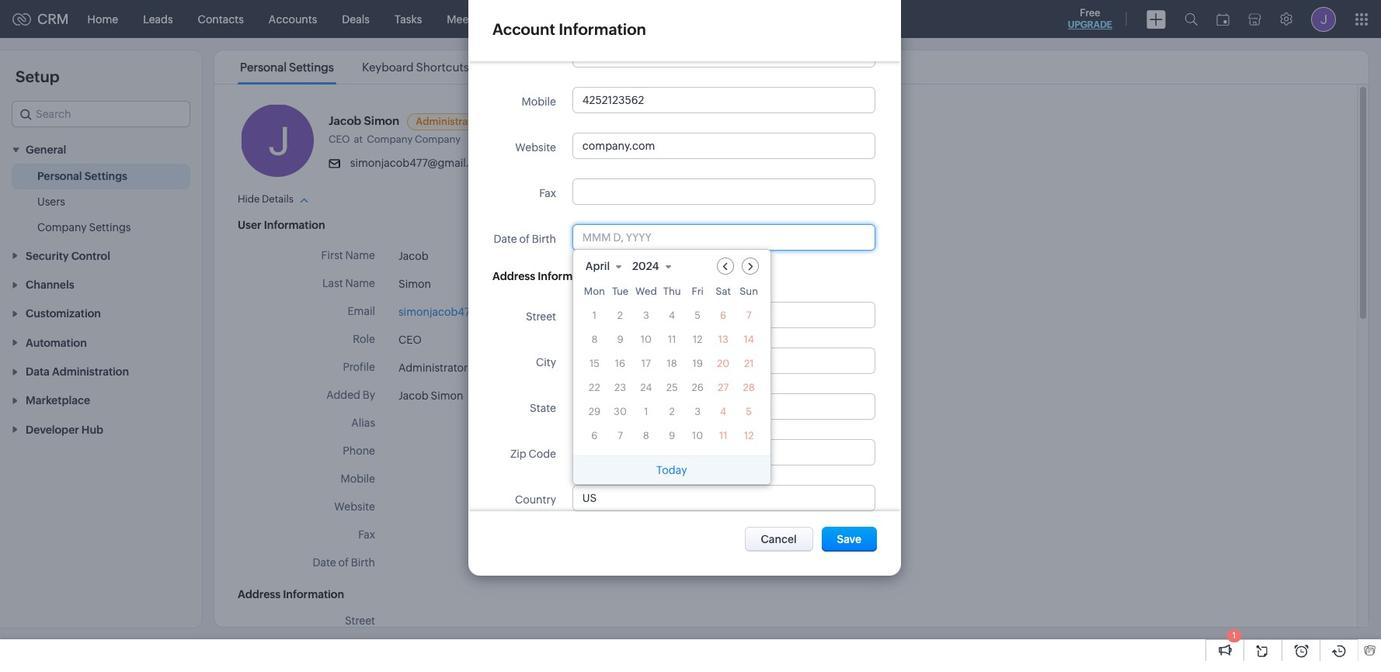 Task type: describe. For each thing, give the bounding box(es) containing it.
14 sun cell
[[744, 334, 754, 346]]

thu
[[663, 286, 681, 298]]

0 horizontal spatial address
[[238, 589, 281, 601]]

2024
[[632, 260, 659, 273]]

ceo at company company
[[329, 134, 461, 145]]

29 mon cell
[[589, 406, 601, 418]]

0 vertical spatial address information
[[492, 270, 599, 283]]

10 for 10 fri cell
[[692, 430, 703, 442]]

simon for administrator
[[364, 114, 399, 127]]

personal settings link for keyboard shortcuts link
[[238, 61, 336, 74]]

1 horizontal spatial birth
[[532, 233, 556, 245]]

18
[[667, 358, 677, 370]]

profile element
[[1302, 0, 1345, 38]]

0 horizontal spatial birth
[[351, 557, 375, 569]]

users link
[[37, 194, 65, 210]]

choose date dialog
[[572, 249, 771, 485]]

personal settings inside "general" region
[[37, 170, 127, 183]]

21 sun cell
[[738, 353, 759, 374]]

0 vertical spatial phone
[[524, 50, 556, 62]]

wednesday column header
[[635, 286, 657, 302]]

general button
[[0, 135, 202, 164]]

12 sun cell
[[738, 426, 759, 447]]

1 horizontal spatial fax
[[539, 187, 556, 200]]

hide
[[238, 193, 260, 205]]

3 fri cell
[[695, 406, 701, 418]]

added
[[326, 389, 360, 402]]

11 for 11 sat "cell"
[[719, 430, 727, 442]]

1 horizontal spatial address
[[492, 270, 535, 283]]

7 sun cell
[[746, 310, 752, 322]]

23 tue cell
[[614, 382, 626, 394]]

zip
[[510, 448, 526, 461]]

first name
[[321, 249, 375, 262]]

12 for 12 sun cell
[[744, 430, 754, 442]]

30 tue cell
[[614, 406, 627, 418]]

27 sat cell
[[713, 378, 734, 398]]

grid inside choose date dialog
[[573, 283, 770, 456]]

2 thu cell
[[669, 406, 675, 418]]

ceo for ceo at company company
[[329, 134, 350, 145]]

0 vertical spatial simonjacob477@gmail.com
[[350, 157, 492, 169]]

tue
[[612, 286, 628, 298]]

monday column header
[[584, 286, 605, 302]]

april
[[586, 260, 610, 273]]

meetings
[[447, 13, 494, 25]]

accounts link
[[256, 0, 330, 38]]

pm
[[578, 391, 592, 402]]

22
[[589, 382, 600, 394]]

added by
[[326, 389, 375, 402]]

keyboard
[[362, 61, 414, 74]]

logo image
[[12, 13, 31, 25]]

ceo for ceo
[[398, 334, 422, 346]]

thursday column header
[[662, 286, 683, 302]]

0 horizontal spatial 27
[[497, 391, 507, 402]]

17
[[641, 358, 651, 370]]

20
[[717, 358, 730, 370]]

tasks link
[[382, 0, 434, 38]]

hide details link
[[238, 193, 308, 205]]

save button
[[822, 527, 877, 552]]

zip code
[[510, 448, 556, 461]]

mon tue wed thu
[[584, 286, 681, 298]]

profile image
[[1311, 7, 1336, 31]]

user
[[238, 219, 261, 231]]

4 for 4 sat cell
[[720, 406, 726, 418]]

14
[[744, 334, 754, 346]]

general region
[[0, 164, 202, 241]]

5 sun cell
[[738, 402, 759, 423]]

general
[[26, 144, 66, 156]]

16
[[615, 358, 625, 370]]

setup
[[16, 68, 59, 85]]

personal settings link for users link
[[37, 169, 127, 184]]

5 for 5 fri cell
[[695, 310, 701, 322]]

1 vertical spatial of
[[338, 557, 349, 569]]

28
[[743, 382, 755, 394]]

4 sat cell
[[713, 402, 734, 423]]

company inside "general" region
[[37, 222, 87, 234]]

24
[[640, 382, 652, 394]]

8 for 8 mon cell
[[591, 334, 598, 346]]

mon, 27 nov 2023 12:54 pm
[[473, 391, 592, 402]]

27 inside cell
[[718, 382, 729, 394]]

18 thu cell
[[667, 358, 677, 370]]

shortcuts
[[416, 61, 469, 74]]

hide details
[[238, 193, 294, 205]]

campaigns link
[[620, 0, 703, 38]]

crm link
[[12, 11, 69, 27]]

8 for 8 wed cell
[[643, 430, 649, 442]]

sun
[[740, 286, 758, 298]]

9 thu cell
[[669, 430, 675, 442]]

by
[[363, 389, 375, 402]]

April field
[[585, 258, 629, 275]]

today button
[[573, 456, 770, 485]]

1 horizontal spatial company
[[367, 134, 413, 145]]

11 thu cell
[[668, 334, 676, 346]]

1 horizontal spatial website
[[515, 141, 556, 154]]

home
[[87, 13, 118, 25]]

1 wed cell
[[644, 406, 648, 418]]

campaigns
[[633, 13, 690, 25]]

1 vertical spatial simonjacob477@gmail.com
[[398, 306, 540, 318]]

calls link
[[506, 0, 556, 38]]

13 sat cell
[[718, 334, 728, 346]]

company company link
[[367, 134, 464, 145]]

leads link
[[131, 0, 185, 38]]

personal inside "general" region
[[37, 170, 82, 183]]

1 vertical spatial website
[[334, 501, 375, 513]]

deals
[[342, 13, 370, 25]]

profile
[[343, 361, 375, 374]]

1 for 1 wed cell
[[644, 406, 648, 418]]

2 for 2 thu cell
[[669, 406, 675, 418]]

search element
[[1175, 0, 1207, 38]]

company settings
[[37, 222, 131, 234]]

row containing 1
[[584, 305, 759, 326]]

personal settings inside list
[[240, 61, 334, 74]]

1 vertical spatial jacob
[[398, 250, 429, 263]]

meetings link
[[434, 0, 506, 38]]

free
[[1080, 7, 1100, 19]]

15
[[589, 358, 600, 370]]

row containing 29
[[584, 402, 759, 423]]

role
[[353, 333, 375, 346]]

1 horizontal spatial street
[[526, 311, 556, 323]]

2 horizontal spatial 1
[[1233, 632, 1236, 641]]

reports link
[[556, 0, 620, 38]]

today
[[656, 465, 687, 477]]

at
[[354, 134, 363, 145]]

company settings link
[[37, 220, 131, 236]]

12 for 12 fri 'cell'
[[693, 334, 703, 346]]

last
[[322, 277, 343, 290]]

sat
[[716, 286, 731, 298]]

9 for 9 thu cell
[[669, 430, 675, 442]]

jacob for mon, 27 nov 2023 12:54 pm
[[398, 390, 429, 402]]

settings for "company settings" link
[[89, 222, 131, 234]]

1 vertical spatial mobile
[[341, 473, 375, 485]]

2023
[[528, 391, 551, 402]]

city
[[536, 357, 556, 369]]

6 mon cell
[[591, 430, 598, 442]]

nov
[[509, 391, 527, 402]]

25
[[666, 382, 678, 394]]

search image
[[1185, 12, 1198, 26]]

0 vertical spatial date
[[494, 233, 517, 245]]



Task type: locate. For each thing, give the bounding box(es) containing it.
29
[[589, 406, 601, 418]]

2 row from the top
[[584, 305, 759, 326]]

0 horizontal spatial personal settings
[[37, 170, 127, 183]]

jacob simon for administrator
[[329, 114, 399, 127]]

0 horizontal spatial 10
[[641, 334, 652, 346]]

list containing personal settings
[[226, 50, 483, 84]]

1 vertical spatial address information
[[238, 589, 344, 601]]

saturday column header
[[713, 286, 734, 302]]

1 horizontal spatial personal settings link
[[238, 61, 336, 74]]

name right first
[[345, 249, 375, 262]]

10 up 17 wed "cell"
[[641, 334, 652, 346]]

company down users link
[[37, 222, 87, 234]]

users
[[37, 196, 65, 208]]

code
[[529, 448, 556, 461]]

0 vertical spatial simon
[[364, 114, 399, 127]]

mon,
[[473, 391, 495, 402]]

None text field
[[573, 88, 875, 113], [573, 134, 875, 158], [573, 303, 875, 328], [573, 395, 875, 419], [573, 440, 875, 465], [573, 88, 875, 113], [573, 134, 875, 158], [573, 303, 875, 328], [573, 395, 875, 419], [573, 440, 875, 465]]

13
[[718, 334, 728, 346]]

user information
[[238, 219, 325, 231]]

1 horizontal spatial 8
[[643, 430, 649, 442]]

row down thursday column header
[[584, 305, 759, 326]]

0 horizontal spatial phone
[[343, 445, 375, 458]]

16 tue cell
[[615, 358, 625, 370]]

personal settings link
[[238, 61, 336, 74], [37, 169, 127, 184]]

1 horizontal spatial 1
[[644, 406, 648, 418]]

reports
[[568, 13, 608, 25]]

2 vertical spatial settings
[[89, 222, 131, 234]]

3
[[643, 310, 649, 322], [695, 406, 701, 418]]

accounts
[[269, 13, 317, 25]]

1 horizontal spatial date
[[494, 233, 517, 245]]

1 vertical spatial date of birth
[[313, 557, 375, 569]]

4 for 4 thu cell
[[669, 310, 675, 322]]

8 down 1 wed cell
[[643, 430, 649, 442]]

2 down tuesday "column header"
[[617, 310, 623, 322]]

cancel
[[761, 533, 797, 546]]

0 vertical spatial 10
[[641, 334, 652, 346]]

27 down 20
[[718, 382, 729, 394]]

1 horizontal spatial date of birth
[[494, 233, 556, 245]]

1 horizontal spatial 2
[[669, 406, 675, 418]]

8
[[591, 334, 598, 346], [643, 430, 649, 442]]

phone down alias
[[343, 445, 375, 458]]

3 wed cell
[[643, 310, 649, 322]]

fri
[[692, 286, 704, 298]]

17 wed cell
[[641, 358, 651, 370]]

crm
[[37, 11, 69, 27]]

1 horizontal spatial 5
[[746, 406, 752, 418]]

0 horizontal spatial 3
[[643, 310, 649, 322]]

1 vertical spatial 2
[[669, 406, 675, 418]]

1 vertical spatial 5
[[746, 406, 752, 418]]

0 horizontal spatial 1
[[592, 310, 597, 322]]

5 inside cell
[[746, 406, 752, 418]]

row down 2 thu cell
[[584, 426, 759, 447]]

2 vertical spatial simon
[[431, 390, 463, 402]]

0 horizontal spatial street
[[345, 615, 375, 628]]

26
[[692, 382, 704, 394]]

1 vertical spatial ceo
[[398, 334, 422, 346]]

0 horizontal spatial personal
[[37, 170, 82, 183]]

leads
[[143, 13, 173, 25]]

0 vertical spatial ceo
[[329, 134, 350, 145]]

personal settings link inside list
[[238, 61, 336, 74]]

0 vertical spatial birth
[[532, 233, 556, 245]]

5 fri cell
[[695, 310, 701, 322]]

tuesday column header
[[610, 286, 631, 302]]

keyboard shortcuts link
[[360, 61, 471, 74]]

0 horizontal spatial 12
[[693, 334, 703, 346]]

0 vertical spatial administrator
[[416, 116, 482, 127]]

2 for 2 tue cell
[[617, 310, 623, 322]]

9 down 2 thu cell
[[669, 430, 675, 442]]

MMM D, YYYY text field
[[573, 225, 875, 250]]

0 horizontal spatial address information
[[238, 589, 344, 601]]

deals link
[[330, 0, 382, 38]]

jacob right first name in the top of the page
[[398, 250, 429, 263]]

mobile down alias
[[341, 473, 375, 485]]

0 horizontal spatial website
[[334, 501, 375, 513]]

date of birth
[[494, 233, 556, 245], [313, 557, 375, 569]]

0 vertical spatial 4
[[669, 310, 675, 322]]

19
[[692, 358, 703, 370]]

simon up simonjacob477@gmail.com link on the top left of page
[[398, 278, 431, 291]]

2 up 9 thu cell
[[669, 406, 675, 418]]

1 vertical spatial date
[[313, 557, 336, 569]]

address
[[492, 270, 535, 283], [238, 589, 281, 601]]

first
[[321, 249, 343, 262]]

1 horizontal spatial 10
[[692, 430, 703, 442]]

8 mon cell
[[591, 334, 598, 346]]

phone
[[524, 50, 556, 62], [343, 445, 375, 458]]

4 down thursday column header
[[669, 310, 675, 322]]

12:54
[[553, 391, 576, 402]]

contacts
[[198, 13, 244, 25]]

2024 field
[[632, 258, 679, 275]]

6 for 6 mon cell
[[591, 430, 598, 442]]

account information
[[492, 20, 646, 38]]

1 vertical spatial street
[[345, 615, 375, 628]]

6
[[720, 310, 726, 322], [591, 430, 598, 442]]

30
[[614, 406, 627, 418]]

0 vertical spatial 12
[[693, 334, 703, 346]]

personal down accounts
[[240, 61, 287, 74]]

28 sun cell
[[738, 378, 759, 398]]

7 row from the top
[[584, 426, 759, 447]]

11 inside "cell"
[[719, 430, 727, 442]]

company down shortcuts
[[415, 134, 461, 145]]

10 wed cell
[[641, 334, 652, 346]]

3 down 26
[[695, 406, 701, 418]]

list
[[226, 50, 483, 84]]

10 fri cell
[[692, 430, 703, 442]]

3 row from the top
[[584, 329, 759, 350]]

0 horizontal spatial 8
[[591, 334, 598, 346]]

10 down 3 fri cell
[[692, 430, 703, 442]]

grid containing mon
[[573, 283, 770, 456]]

1 mon cell
[[592, 310, 597, 322]]

0 horizontal spatial 2
[[617, 310, 623, 322]]

home link
[[75, 0, 131, 38]]

row up 9 thu cell
[[584, 402, 759, 423]]

website
[[515, 141, 556, 154], [334, 501, 375, 513]]

1 vertical spatial 10
[[692, 430, 703, 442]]

3 for 3 fri cell
[[695, 406, 701, 418]]

0 vertical spatial 3
[[643, 310, 649, 322]]

1 horizontal spatial ceo
[[398, 334, 422, 346]]

1 horizontal spatial 4
[[720, 406, 726, 418]]

contacts link
[[185, 0, 256, 38]]

name for last name
[[345, 277, 375, 290]]

8 wed cell
[[643, 430, 649, 442]]

state
[[530, 402, 556, 415]]

administrator down simonjacob477@gmail.com link on the top left of page
[[398, 362, 468, 374]]

7 down 30
[[618, 430, 623, 442]]

0 vertical spatial fax
[[539, 187, 556, 200]]

0 vertical spatial mobile
[[522, 96, 556, 108]]

2 name from the top
[[345, 277, 375, 290]]

1 horizontal spatial 6
[[720, 310, 726, 322]]

row down 11 thu cell
[[584, 353, 759, 374]]

7 down 'sunday' column header
[[746, 310, 752, 322]]

0 horizontal spatial date
[[313, 557, 336, 569]]

1 horizontal spatial personal
[[240, 61, 287, 74]]

email
[[348, 305, 375, 318]]

1
[[592, 310, 597, 322], [644, 406, 648, 418], [1233, 632, 1236, 641]]

jacob
[[329, 114, 361, 127], [398, 250, 429, 263], [398, 390, 429, 402]]

jacob simon left mon, at the bottom left of the page
[[398, 390, 463, 402]]

0 vertical spatial address
[[492, 270, 535, 283]]

1 horizontal spatial 11
[[719, 430, 727, 442]]

None text field
[[573, 179, 875, 204], [573, 349, 875, 374], [573, 486, 875, 511], [573, 179, 875, 204], [573, 349, 875, 374], [573, 486, 875, 511]]

sunday column header
[[738, 286, 759, 302]]

1 name from the top
[[345, 249, 375, 262]]

alias
[[351, 417, 375, 430]]

0 horizontal spatial ceo
[[329, 134, 350, 145]]

6 for 6 sat 'cell'
[[720, 310, 726, 322]]

1 vertical spatial 12
[[744, 430, 754, 442]]

row containing 22
[[584, 378, 759, 398]]

ceo right role
[[398, 334, 422, 346]]

11 down 4 sat cell
[[719, 430, 727, 442]]

6 down 29
[[591, 430, 598, 442]]

4 thu cell
[[669, 310, 675, 322]]

grid
[[573, 283, 770, 456]]

ceo
[[329, 134, 350, 145], [398, 334, 422, 346]]

1 horizontal spatial mobile
[[522, 96, 556, 108]]

1 vertical spatial settings
[[84, 170, 127, 183]]

3 down wednesday column header
[[643, 310, 649, 322]]

row
[[584, 286, 759, 302], [584, 305, 759, 326], [584, 329, 759, 350], [584, 353, 759, 374], [584, 378, 759, 398], [584, 402, 759, 423], [584, 426, 759, 447]]

jacob right by
[[398, 390, 429, 402]]

last name
[[322, 277, 375, 290]]

25 thu cell
[[666, 382, 678, 394]]

administrator
[[416, 116, 482, 127], [398, 362, 468, 374]]

0 horizontal spatial company
[[37, 222, 87, 234]]

0 horizontal spatial personal settings link
[[37, 169, 127, 184]]

jacob up at at top left
[[329, 114, 361, 127]]

5 down friday column header
[[695, 310, 701, 322]]

24 wed cell
[[640, 382, 652, 394]]

1 vertical spatial 7
[[618, 430, 623, 442]]

3 for 3 wed cell
[[643, 310, 649, 322]]

0 horizontal spatial 5
[[695, 310, 701, 322]]

mobile down account
[[522, 96, 556, 108]]

jacob simon
[[329, 114, 399, 127], [398, 390, 463, 402]]

20 sat cell
[[713, 353, 734, 374]]

name
[[345, 249, 375, 262], [345, 277, 375, 290]]

0 vertical spatial of
[[519, 233, 530, 245]]

personal inside list
[[240, 61, 287, 74]]

5 for 5 sun cell
[[746, 406, 752, 418]]

address information
[[492, 270, 599, 283], [238, 589, 344, 601]]

9 for 9 tue cell
[[617, 334, 623, 346]]

row up 4 thu cell
[[584, 286, 759, 302]]

2 horizontal spatial company
[[415, 134, 461, 145]]

5
[[695, 310, 701, 322], [746, 406, 752, 418]]

5 row from the top
[[584, 378, 759, 398]]

1 horizontal spatial address information
[[492, 270, 599, 283]]

wed
[[635, 286, 657, 298]]

0 vertical spatial 11
[[668, 334, 676, 346]]

0 horizontal spatial 9
[[617, 334, 623, 346]]

1 horizontal spatial personal settings
[[240, 61, 334, 74]]

7 tue cell
[[618, 430, 623, 442]]

7 for 7 tue cell at left
[[618, 430, 623, 442]]

simon left mon, at the bottom left of the page
[[431, 390, 463, 402]]

0 vertical spatial 6
[[720, 310, 726, 322]]

jacob for administrator
[[329, 114, 361, 127]]

6 sat cell
[[720, 310, 726, 322]]

12 down 5 fri cell
[[693, 334, 703, 346]]

23
[[614, 382, 626, 394]]

settings
[[289, 61, 334, 74], [84, 170, 127, 183], [89, 222, 131, 234]]

row down 4 thu cell
[[584, 329, 759, 350]]

6 down saturday column header at the top right of the page
[[720, 310, 726, 322]]

1 vertical spatial phone
[[343, 445, 375, 458]]

9 tue cell
[[617, 334, 623, 346]]

street
[[526, 311, 556, 323], [345, 615, 375, 628]]

1 horizontal spatial phone
[[524, 50, 556, 62]]

date
[[494, 233, 517, 245], [313, 557, 336, 569]]

simon
[[364, 114, 399, 127], [398, 278, 431, 291], [431, 390, 463, 402]]

administrator for jacob simon
[[416, 116, 482, 127]]

1 vertical spatial fax
[[358, 529, 375, 541]]

26 fri cell
[[692, 382, 704, 394]]

personal settings down general dropdown button
[[37, 170, 127, 183]]

personal settings link inside "general" region
[[37, 169, 127, 184]]

account
[[492, 20, 555, 38]]

0 vertical spatial 9
[[617, 334, 623, 346]]

1 vertical spatial jacob simon
[[398, 390, 463, 402]]

27 left nov
[[497, 391, 507, 402]]

6 row from the top
[[584, 402, 759, 423]]

2 vertical spatial jacob
[[398, 390, 429, 402]]

simonjacob477@gmail.com link
[[398, 306, 540, 318]]

9
[[617, 334, 623, 346], [669, 430, 675, 442]]

11 down 4 thu cell
[[668, 334, 676, 346]]

upgrade
[[1068, 19, 1112, 30]]

12 inside cell
[[744, 430, 754, 442]]

0 vertical spatial street
[[526, 311, 556, 323]]

4 row from the top
[[584, 353, 759, 374]]

7
[[746, 310, 752, 322], [618, 430, 623, 442]]

1 vertical spatial personal
[[37, 170, 82, 183]]

cancel button
[[745, 527, 813, 552]]

personal settings link down accounts link
[[238, 61, 336, 74]]

mon
[[584, 286, 605, 298]]

10 for 10 wed cell
[[641, 334, 652, 346]]

1 vertical spatial simon
[[398, 278, 431, 291]]

jacob simon up at at top left
[[329, 114, 399, 127]]

11 sat cell
[[713, 426, 734, 447]]

row containing mon
[[584, 286, 759, 302]]

settings inside list
[[289, 61, 334, 74]]

1 vertical spatial 6
[[591, 430, 598, 442]]

simon up ceo at company company
[[364, 114, 399, 127]]

0 vertical spatial settings
[[289, 61, 334, 74]]

administrator up the company company link
[[416, 116, 482, 127]]

row containing 8
[[584, 329, 759, 350]]

name for first name
[[345, 249, 375, 262]]

4 inside 4 sat cell
[[720, 406, 726, 418]]

settings for personal settings link in "general" region
[[84, 170, 127, 183]]

15 mon cell
[[589, 358, 600, 370]]

keyboard shortcuts
[[362, 61, 469, 74]]

mobile
[[522, 96, 556, 108], [341, 473, 375, 485]]

12 down 5 sun cell
[[744, 430, 754, 442]]

7 for 7 sun "cell"
[[746, 310, 752, 322]]

1 for 1 mon cell
[[592, 310, 597, 322]]

company
[[367, 134, 413, 145], [415, 134, 461, 145], [37, 222, 87, 234]]

1 vertical spatial 4
[[720, 406, 726, 418]]

simon for mon, 27 nov 2023 12:54 pm
[[431, 390, 463, 402]]

0 vertical spatial personal
[[240, 61, 287, 74]]

friday column header
[[687, 286, 708, 302]]

1 horizontal spatial 12
[[744, 430, 754, 442]]

1 horizontal spatial 3
[[695, 406, 701, 418]]

4 up 11 sat "cell"
[[720, 406, 726, 418]]

administrator for profile
[[398, 362, 468, 374]]

0 vertical spatial website
[[515, 141, 556, 154]]

0 vertical spatial personal settings
[[240, 61, 334, 74]]

0 horizontal spatial 6
[[591, 430, 598, 442]]

jacob simon for mon, 27 nov 2023 12:54 pm
[[398, 390, 463, 402]]

0 vertical spatial date of birth
[[494, 233, 556, 245]]

0 vertical spatial jacob simon
[[329, 114, 399, 127]]

name right last
[[345, 277, 375, 290]]

personal settings down accounts link
[[240, 61, 334, 74]]

1 vertical spatial 1
[[644, 406, 648, 418]]

0 horizontal spatial date of birth
[[313, 557, 375, 569]]

22 mon cell
[[589, 382, 600, 394]]

personal up users link
[[37, 170, 82, 183]]

tasks
[[395, 13, 422, 25]]

8 up 15 mon cell
[[591, 334, 598, 346]]

1 vertical spatial personal settings
[[37, 170, 127, 183]]

21
[[744, 358, 754, 370]]

row containing 15
[[584, 353, 759, 374]]

12 fri cell
[[693, 334, 703, 346]]

5 up 12 sun cell
[[746, 406, 752, 418]]

phone down account
[[524, 50, 556, 62]]

personal settings link down general dropdown button
[[37, 169, 127, 184]]

0 horizontal spatial mobile
[[341, 473, 375, 485]]

company right at at top left
[[367, 134, 413, 145]]

calendar image
[[1216, 13, 1230, 25]]

1 row from the top
[[584, 286, 759, 302]]

save
[[837, 533, 861, 546]]

9 up 16 tue cell
[[617, 334, 623, 346]]

0 vertical spatial name
[[345, 249, 375, 262]]

ceo left at at top left
[[329, 134, 350, 145]]

simonjacob477@gmail.com
[[350, 157, 492, 169], [398, 306, 540, 318]]

19 fri cell
[[692, 358, 703, 370]]

11 for 11 thu cell
[[668, 334, 676, 346]]

2 tue cell
[[617, 310, 623, 322]]

row containing 6
[[584, 426, 759, 447]]

0 vertical spatial 2
[[617, 310, 623, 322]]

details
[[262, 193, 294, 205]]

27
[[718, 382, 729, 394], [497, 391, 507, 402]]

1 vertical spatial administrator
[[398, 362, 468, 374]]

1 vertical spatial name
[[345, 277, 375, 290]]

1 horizontal spatial 9
[[669, 430, 675, 442]]

personal settings
[[240, 61, 334, 74], [37, 170, 127, 183]]

row up 2 thu cell
[[584, 378, 759, 398]]

free upgrade
[[1068, 7, 1112, 30]]

1 vertical spatial 9
[[669, 430, 675, 442]]



Task type: vqa. For each thing, say whether or not it's contained in the screenshot.


